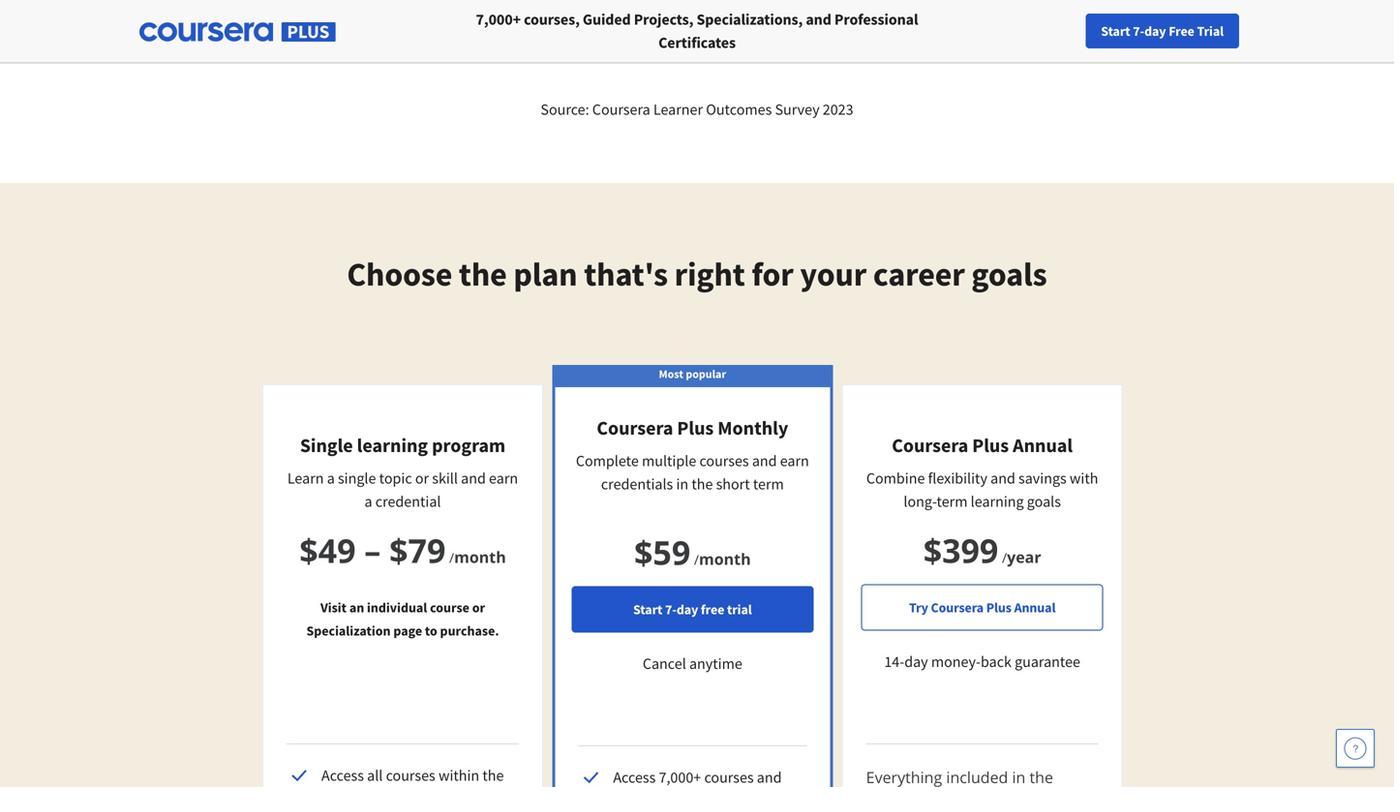 Task type: locate. For each thing, give the bounding box(es) containing it.
a
[[327, 469, 335, 488], [365, 492, 372, 511]]

$399
[[924, 528, 999, 573]]

start 7-day free trial button
[[1086, 14, 1240, 48]]

or inside visit an individual course or specialization page to purchase.
[[472, 599, 485, 616]]

goals for learning
[[1027, 492, 1061, 511]]

back
[[981, 652, 1012, 672]]

1 vertical spatial your
[[800, 253, 867, 295]]

month
[[454, 547, 506, 567], [699, 549, 751, 569]]

7-
[[1133, 22, 1145, 40], [665, 601, 677, 618]]

0 vertical spatial your
[[1046, 22, 1071, 40]]

guarantee
[[1015, 652, 1081, 672]]

an
[[349, 599, 364, 616]]

term right the short on the bottom of the page
[[753, 475, 784, 494]]

or up purchase.
[[472, 599, 485, 616]]

find
[[1018, 22, 1043, 40]]

1 vertical spatial 7-
[[665, 601, 677, 618]]

month up free
[[699, 549, 751, 569]]

1 horizontal spatial day
[[905, 652, 928, 672]]

0 horizontal spatial term
[[753, 475, 784, 494]]

0 vertical spatial start
[[1101, 22, 1131, 40]]

goals for career
[[972, 253, 1047, 295]]

or for topic
[[415, 469, 429, 488]]

earn down program
[[489, 469, 518, 488]]

1 vertical spatial goals
[[1027, 492, 1061, 511]]

most popular
[[659, 367, 726, 382]]

the right in
[[692, 475, 713, 494]]

plus inside button
[[987, 599, 1012, 616]]

complete multiple courses and earn credentials in the short term
[[576, 451, 809, 494]]

trial
[[727, 601, 752, 618]]

individual
[[367, 599, 427, 616]]

0 horizontal spatial month
[[454, 547, 506, 567]]

annual
[[1013, 433, 1073, 458], [1014, 599, 1056, 616]]

your right for
[[800, 253, 867, 295]]

flexibility
[[928, 469, 988, 488]]

and down coursera plus annual
[[991, 469, 1016, 488]]

1 vertical spatial day
[[677, 601, 698, 618]]

start up cancel
[[633, 601, 663, 618]]

earn inside complete multiple courses and earn credentials in the short term
[[780, 451, 809, 471]]

0 vertical spatial courses
[[700, 451, 749, 471]]

or
[[415, 469, 429, 488], [472, 599, 485, 616]]

day left show notifications image
[[1145, 22, 1166, 40]]

$59
[[634, 530, 691, 575]]

0 vertical spatial goals
[[972, 253, 1047, 295]]

2 vertical spatial the
[[483, 766, 504, 785]]

earn
[[780, 451, 809, 471], [489, 469, 518, 488]]

courses right all
[[386, 766, 436, 785]]

1 horizontal spatial /
[[694, 551, 699, 569]]

free
[[701, 601, 725, 618]]

/ inside the $59 / month
[[694, 551, 699, 569]]

single
[[300, 433, 353, 458]]

courses inside access all courses within the
[[386, 766, 436, 785]]

7- for free
[[665, 601, 677, 618]]

$49 – $79 / month
[[299, 528, 506, 573]]

plus up back
[[987, 599, 1012, 616]]

single
[[338, 469, 376, 488]]

term
[[753, 475, 784, 494], [937, 492, 968, 511]]

survey
[[775, 100, 820, 119]]

the left plan
[[459, 253, 507, 295]]

guided
[[583, 10, 631, 29]]

0 horizontal spatial /
[[449, 549, 454, 567]]

a right learn
[[327, 469, 335, 488]]

1 horizontal spatial 7-
[[1133, 22, 1145, 40]]

term inside combine flexibility and savings with long-term learning goals
[[937, 492, 968, 511]]

1 horizontal spatial term
[[937, 492, 968, 511]]

coursera up the flexibility
[[892, 433, 969, 458]]

0 vertical spatial day
[[1145, 22, 1166, 40]]

learning up topic
[[357, 433, 428, 458]]

topic
[[379, 469, 412, 488]]

long-
[[904, 492, 937, 511]]

choose
[[347, 253, 452, 295]]

1 vertical spatial or
[[472, 599, 485, 616]]

month up course
[[454, 547, 506, 567]]

try coursera plus annual button
[[862, 584, 1104, 631]]

find your new career link
[[1008, 19, 1149, 44]]

source: coursera learner outcomes survey 2023
[[541, 100, 854, 119]]

/
[[449, 549, 454, 567], [1002, 549, 1007, 567], [694, 551, 699, 569]]

day left money-
[[905, 652, 928, 672]]

day left free
[[677, 601, 698, 618]]

0 horizontal spatial your
[[800, 253, 867, 295]]

14-
[[884, 652, 905, 672]]

the right the within
[[483, 766, 504, 785]]

and down monthly
[[752, 451, 777, 471]]

goals down savings
[[1027, 492, 1061, 511]]

1 horizontal spatial learning
[[971, 492, 1024, 511]]

1 horizontal spatial courses
[[700, 451, 749, 471]]

career
[[1102, 22, 1139, 40]]

term down the flexibility
[[937, 492, 968, 511]]

annual up savings
[[1013, 433, 1073, 458]]

0 horizontal spatial day
[[677, 601, 698, 618]]

goals inside combine flexibility and savings with long-term learning goals
[[1027, 492, 1061, 511]]

7- left show notifications image
[[1133, 22, 1145, 40]]

visit an individual course or specialization page to purchase.
[[306, 599, 499, 640]]

day for free
[[1145, 22, 1166, 40]]

/ inside $399 / year
[[1002, 549, 1007, 567]]

projects,
[[634, 10, 694, 29]]

start
[[1101, 22, 1131, 40], [633, 601, 663, 618]]

coursera image
[[23, 16, 146, 47]]

goals
[[972, 253, 1047, 295], [1027, 492, 1061, 511]]

0 horizontal spatial earn
[[489, 469, 518, 488]]

None search field
[[266, 12, 596, 51]]

outcomes
[[706, 100, 772, 119]]

professional
[[835, 10, 918, 29]]

a down "single"
[[365, 492, 372, 511]]

popular
[[686, 367, 726, 382]]

1 vertical spatial start
[[633, 601, 663, 618]]

0 vertical spatial 7-
[[1133, 22, 1145, 40]]

learning
[[357, 433, 428, 458], [971, 492, 1024, 511]]

/ right $59
[[694, 551, 699, 569]]

coursera plus annual
[[892, 433, 1073, 458]]

courses up the short on the bottom of the page
[[700, 451, 749, 471]]

0 horizontal spatial a
[[327, 469, 335, 488]]

1 horizontal spatial your
[[1046, 22, 1071, 40]]

plus
[[677, 416, 714, 440], [973, 433, 1009, 458], [987, 599, 1012, 616]]

courses
[[700, 451, 749, 471], [386, 766, 436, 785]]

0 vertical spatial learning
[[357, 433, 428, 458]]

learn a single topic or skill and earn a credential
[[287, 469, 518, 511]]

and right skill
[[461, 469, 486, 488]]

help center image
[[1344, 737, 1367, 760]]

1 horizontal spatial earn
[[780, 451, 809, 471]]

or inside learn a single topic or skill and earn a credential
[[415, 469, 429, 488]]

1 vertical spatial learning
[[971, 492, 1024, 511]]

0 horizontal spatial start
[[633, 601, 663, 618]]

/ right $79
[[449, 549, 454, 567]]

day
[[1145, 22, 1166, 40], [677, 601, 698, 618], [905, 652, 928, 672]]

courses inside complete multiple courses and earn credentials in the short term
[[700, 451, 749, 471]]

start for start 7-day free trial
[[633, 601, 663, 618]]

plus up multiple
[[677, 416, 714, 440]]

start right the new
[[1101, 22, 1131, 40]]

/ right "$399"
[[1002, 549, 1007, 567]]

coursera right the try
[[931, 599, 984, 616]]

your
[[1046, 22, 1071, 40], [800, 253, 867, 295]]

2 vertical spatial day
[[905, 652, 928, 672]]

choose the plan that's right for your career goals
[[347, 253, 1047, 295]]

the inside complete multiple courses and earn credentials in the short term
[[692, 475, 713, 494]]

1 horizontal spatial start
[[1101, 22, 1131, 40]]

$399 / year
[[924, 528, 1042, 573]]

goals right career
[[972, 253, 1047, 295]]

and
[[806, 10, 832, 29], [752, 451, 777, 471], [461, 469, 486, 488], [991, 469, 1016, 488]]

the inside access all courses within the
[[483, 766, 504, 785]]

1 vertical spatial courses
[[386, 766, 436, 785]]

0 vertical spatial or
[[415, 469, 429, 488]]

and left professional
[[806, 10, 832, 29]]

united
[[259, 14, 302, 33]]

month inside the $59 / month
[[699, 549, 751, 569]]

the
[[459, 253, 507, 295], [692, 475, 713, 494], [483, 766, 504, 785]]

1 vertical spatial a
[[365, 492, 372, 511]]

0 horizontal spatial or
[[415, 469, 429, 488]]

1 vertical spatial annual
[[1014, 599, 1056, 616]]

1 vertical spatial the
[[692, 475, 713, 494]]

2 horizontal spatial /
[[1002, 549, 1007, 567]]

|
[[252, 14, 256, 33]]

2 horizontal spatial day
[[1145, 22, 1166, 40]]

0 horizontal spatial courses
[[386, 766, 436, 785]]

and inside 7,000+ courses, guided projects, specializations, and professional certificates
[[806, 10, 832, 29]]

your right find
[[1046, 22, 1071, 40]]

7- left free
[[665, 601, 677, 618]]

earn down monthly
[[780, 451, 809, 471]]

or left skill
[[415, 469, 429, 488]]

1 horizontal spatial month
[[699, 549, 751, 569]]

all
[[367, 766, 383, 785]]

1 horizontal spatial or
[[472, 599, 485, 616]]

/ for $59
[[694, 551, 699, 569]]

annual down year
[[1014, 599, 1056, 616]]

learning down the flexibility
[[971, 492, 1024, 511]]

/ inside $49 – $79 / month
[[449, 549, 454, 567]]

coursera plus monthly
[[597, 416, 789, 440]]

plus up combine flexibility and savings with long-term learning goals
[[973, 433, 1009, 458]]

0 horizontal spatial 7-
[[665, 601, 677, 618]]



Task type: vqa. For each thing, say whether or not it's contained in the screenshot.
/ in the $59 / month
yes



Task type: describe. For each thing, give the bounding box(es) containing it.
courses for within
[[386, 766, 436, 785]]

skill
[[432, 469, 458, 488]]

course
[[430, 599, 470, 616]]

complete
[[576, 451, 639, 471]]

free
[[1169, 22, 1195, 40]]

courses,
[[524, 10, 580, 29]]

credential
[[376, 492, 441, 511]]

for
[[752, 253, 794, 295]]

states
[[305, 14, 345, 33]]

new
[[1074, 22, 1099, 40]]

to
[[425, 622, 437, 640]]

and inside complete multiple courses and earn credentials in the short term
[[752, 451, 777, 471]]

abigail p. | united states
[[191, 14, 345, 33]]

page
[[394, 622, 422, 640]]

term inside complete multiple courses and earn credentials in the short term
[[753, 475, 784, 494]]

access all courses within the
[[322, 766, 504, 787]]

7- for free
[[1133, 22, 1145, 40]]

find your new career
[[1018, 22, 1139, 40]]

7,000+ courses, guided projects, specializations, and professional certificates
[[476, 10, 918, 52]]

multiple
[[642, 451, 697, 471]]

visit
[[320, 599, 347, 616]]

right
[[675, 253, 745, 295]]

month inside $49 – $79 / month
[[454, 547, 506, 567]]

learner
[[654, 100, 703, 119]]

try
[[909, 599, 929, 616]]

single learning program
[[300, 433, 506, 458]]

specialization
[[306, 622, 391, 640]]

abigail
[[191, 14, 235, 33]]

credentials
[[601, 475, 673, 494]]

–
[[364, 528, 381, 573]]

trial
[[1197, 22, 1224, 40]]

within
[[439, 766, 480, 785]]

0 vertical spatial annual
[[1013, 433, 1073, 458]]

money-
[[931, 652, 981, 672]]

$79
[[389, 528, 446, 573]]

2023
[[823, 100, 854, 119]]

courses for and
[[700, 451, 749, 471]]

with
[[1070, 469, 1099, 488]]

or for course
[[472, 599, 485, 616]]

monthly
[[718, 416, 789, 440]]

coursera plus image
[[139, 22, 336, 42]]

in
[[676, 475, 689, 494]]

plus for $399
[[973, 433, 1009, 458]]

$59 / month
[[634, 530, 751, 575]]

year
[[1007, 547, 1042, 567]]

cancel
[[643, 654, 686, 674]]

learn
[[287, 469, 324, 488]]

career
[[873, 253, 965, 295]]

access
[[322, 766, 364, 785]]

14-day money-back guarantee
[[884, 652, 1081, 672]]

combine flexibility and savings with long-term learning goals
[[867, 469, 1099, 511]]

short
[[716, 475, 750, 494]]

purchase.
[[440, 622, 499, 640]]

source:
[[541, 100, 589, 119]]

and inside combine flexibility and savings with long-term learning goals
[[991, 469, 1016, 488]]

start 7-day free trial
[[633, 601, 752, 618]]

show notifications image
[[1169, 24, 1193, 47]]

annual inside try coursera plus annual button
[[1014, 599, 1056, 616]]

try coursera plus annual
[[909, 599, 1056, 616]]

plus for $59
[[677, 416, 714, 440]]

start 7-day free trial button
[[572, 586, 814, 633]]

coursera up complete in the bottom left of the page
[[597, 416, 673, 440]]

1 horizontal spatial a
[[365, 492, 372, 511]]

most
[[659, 367, 684, 382]]

savings
[[1019, 469, 1067, 488]]

7,000+
[[476, 10, 521, 29]]

certificates
[[659, 33, 736, 52]]

0 vertical spatial a
[[327, 469, 335, 488]]

coursera inside button
[[931, 599, 984, 616]]

combine
[[867, 469, 925, 488]]

plan
[[514, 253, 578, 295]]

program
[[432, 433, 506, 458]]

start 7-day free trial
[[1101, 22, 1224, 40]]

$49
[[299, 528, 356, 573]]

day for free
[[677, 601, 698, 618]]

and inside learn a single topic or skill and earn a credential
[[461, 469, 486, 488]]

earn inside learn a single topic or skill and earn a credential
[[489, 469, 518, 488]]

coursera right source:
[[592, 100, 650, 119]]

/ for $399
[[1002, 549, 1007, 567]]

learning inside combine flexibility and savings with long-term learning goals
[[971, 492, 1024, 511]]

specializations,
[[697, 10, 803, 29]]

p.
[[238, 14, 249, 33]]

cancel anytime
[[643, 654, 743, 674]]

start for start 7-day free trial
[[1101, 22, 1131, 40]]

that's
[[584, 253, 668, 295]]

anytime
[[689, 654, 743, 674]]

0 horizontal spatial learning
[[357, 433, 428, 458]]

0 vertical spatial the
[[459, 253, 507, 295]]



